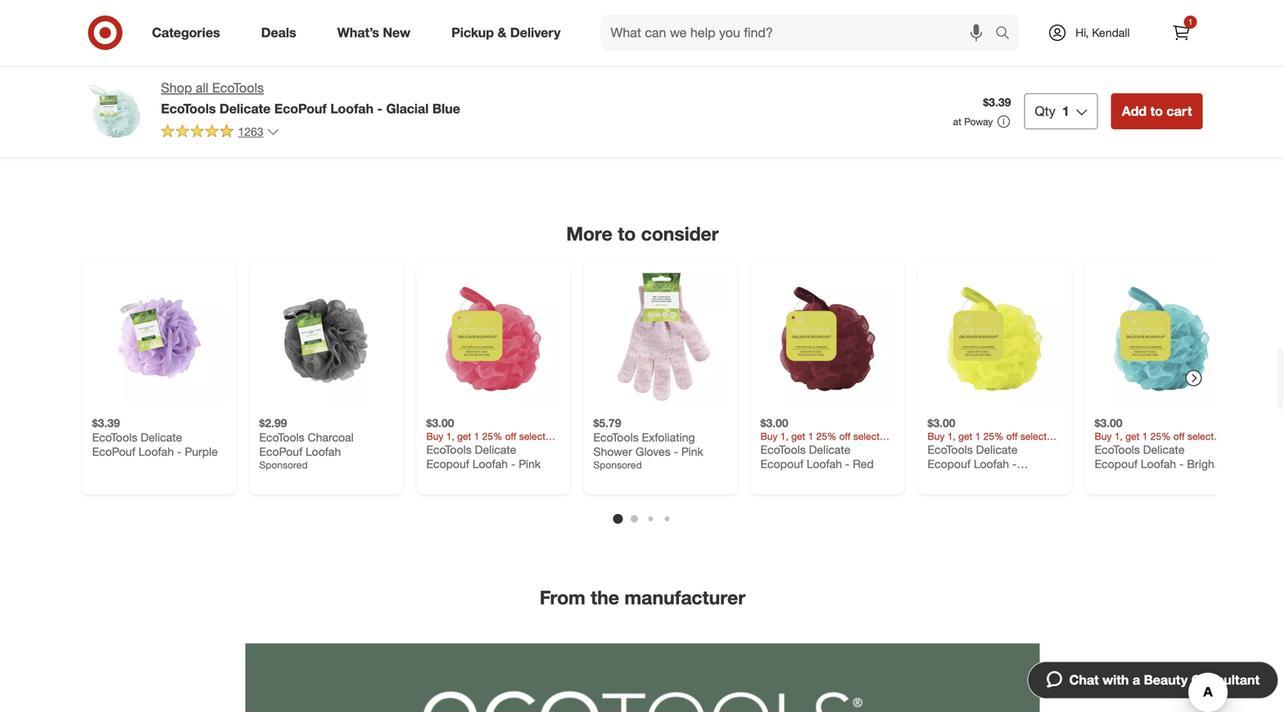 Task type: vqa. For each thing, say whether or not it's contained in the screenshot.
first Ecopouf from the right
yes



Task type: describe. For each thing, give the bounding box(es) containing it.
delicate inside shop all ecotools ecotools delicate ecopouf loofah - glacial blue
[[220, 101, 271, 117]]

deals link
[[247, 15, 317, 51]]

sponsored inside the $2.99 ecotools charcoal ecopouf loofah sponsored
[[259, 459, 308, 471]]

building
[[489, 57, 531, 72]]

more
[[566, 222, 612, 245]]

lots
[[483, 43, 505, 57]]

- inside ecotools delicate ecopouf loofah - chartreuse
[[1012, 457, 1017, 471]]

chat with a beauty consultant button
[[1027, 662, 1279, 699]]

blue inside shop all ecotools ecotools delicate ecopouf loofah - glacial blue
[[432, 101, 460, 117]]

search
[[988, 26, 1027, 42]]

$39.99
[[575, 16, 610, 31]]

or
[[831, 44, 840, 56]]

ecopouf for ecotools delicate ecopouf loofah - chartreuse
[[928, 457, 971, 471]]

icons
[[609, 43, 637, 57]]

deals
[[261, 25, 296, 41]]

reg for $4.99
[[742, 31, 757, 43]]

ecotools charcoal ecopouf loofah image
[[259, 272, 394, 406]]

$4.99 reg $6.59
[[742, 16, 784, 43]]

pickup
[[451, 25, 494, 41]]

$47.99 reg $59.99 sale lego classic lots of bricks creative building toys set 11030
[[408, 16, 531, 86]]

shop all ecotools ecotools delicate ecopouf loofah - glacial blue
[[161, 80, 460, 117]]

loofah inside the $2.99 ecotools charcoal ecopouf loofah sponsored
[[306, 445, 341, 459]]

ecotools inside $5.79 ecotools exfoliating shower gloves - pink sponsored
[[593, 430, 639, 445]]

ecopouf for ecotools delicate ecopouf loofah - pink
[[426, 457, 469, 471]]

creative
[[444, 57, 486, 72]]

ecotools inside 'ecotools delicate ecopouf loofah - bright blue'
[[1095, 443, 1140, 457]]

toy
[[815, 44, 828, 56]]

kendall
[[1092, 25, 1130, 40]]

pink inside ecotools delicate ecopouf loofah - pink
[[519, 457, 541, 471]]

search button
[[988, 15, 1027, 54]]

add
[[1122, 103, 1147, 119]]

at poway
[[953, 115, 993, 128]]

ecotools delicate ecopouf loofah - bright blue
[[1095, 443, 1218, 486]]

delicate for ecotools delicate ecopouf loofah - bright blue
[[1143, 443, 1185, 457]]

reg for $47.99
[[408, 31, 423, 43]]

a
[[1133, 672, 1140, 688]]

ecotools delicate ecopouf loofah - red
[[760, 443, 874, 471]]

delicate inside $3.39 ecotools delicate ecopouf loofah - purple
[[141, 430, 182, 445]]

lego icons bonsai tree home décor set 10281
[[575, 43, 700, 72]]

ecotools delicate ecopouf loofah - purple image
[[92, 272, 226, 406]]

- inside ecotools delicate ecopouf loofah - pink
[[511, 457, 515, 471]]

sale
[[458, 31, 477, 43]]

tree
[[679, 43, 700, 57]]

image of ecotools delicate ecopouf loofah - glacial blue image
[[82, 79, 148, 144]]

chat
[[1069, 672, 1099, 688]]

bright
[[1187, 457, 1218, 471]]

chartreuse
[[928, 471, 985, 486]]

ecopouf for $2.99 ecotools charcoal ecopouf loofah sponsored
[[259, 445, 302, 459]]

ecotools inside the $2.99 ecotools charcoal ecopouf loofah sponsored
[[259, 430, 304, 445]]

consultant
[[1191, 672, 1260, 688]]

- inside ecotools delicate ecopouf loofah - red
[[845, 457, 850, 471]]

book
[[742, 56, 765, 68]]

what's new
[[337, 25, 410, 41]]

ecotools inside $3.39 ecotools delicate ecopouf loofah - purple
[[92, 430, 137, 445]]

10281
[[664, 57, 696, 72]]

11030
[[455, 72, 487, 86]]

25% off one toy or kids' book
[[742, 44, 863, 68]]

add to cart button
[[1111, 93, 1203, 129]]

delicate for ecotools delicate ecopouf loofah - red
[[809, 443, 851, 457]]

blue inside 'ecotools delicate ecopouf loofah - bright blue'
[[1095, 471, 1118, 486]]

What can we help you find? suggestions appear below search field
[[601, 15, 999, 51]]

- inside $3.39 ecotools delicate ecopouf loofah - purple
[[177, 445, 181, 459]]

loofah inside ecotools delicate ecopouf loofah - pink
[[472, 457, 508, 471]]

$3.00 for ecotools delicate ecopouf loofah - pink
[[426, 416, 454, 430]]

$2.99 ecotools charcoal ecopouf loofah sponsored
[[259, 416, 354, 471]]

sponsored inside $5.79 ecotools exfoliating shower gloves - pink sponsored
[[593, 459, 642, 471]]

all
[[196, 80, 208, 96]]

&
[[498, 25, 507, 41]]

ecotools exfoliating shower gloves - pink image
[[593, 272, 728, 406]]

beauty
[[1144, 672, 1188, 688]]

qty
[[1035, 103, 1056, 119]]

red
[[853, 457, 874, 471]]

$5.79
[[593, 416, 621, 430]]

$3.39 ecotools delicate ecopouf loofah - purple
[[92, 416, 218, 459]]

what's new link
[[323, 15, 431, 51]]

hi,
[[1075, 25, 1089, 40]]

delicate for ecotools delicate ecopouf loofah - pink
[[475, 443, 516, 457]]

new
[[383, 25, 410, 41]]

$47.99
[[408, 16, 443, 31]]

kids'
[[843, 44, 863, 56]]

delivery
[[510, 25, 561, 41]]

chat with a beauty consultant
[[1069, 672, 1260, 688]]

pink inside $5.79 ecotools exfoliating shower gloves - pink sponsored
[[681, 445, 703, 459]]

more to consider
[[566, 222, 719, 245]]

consider
[[641, 222, 719, 245]]

to for consider
[[618, 222, 636, 245]]

bricks
[[408, 57, 440, 72]]

manufacturer
[[624, 587, 745, 609]]

from the manufacturer
[[540, 587, 745, 609]]

ecotools delicate ecopouf loofah - red image
[[760, 272, 895, 406]]

glacial
[[386, 101, 429, 117]]

ecopouf inside shop all ecotools ecotools delicate ecopouf loofah - glacial blue
[[274, 101, 327, 117]]

the
[[591, 587, 619, 609]]



Task type: locate. For each thing, give the bounding box(es) containing it.
sponsored down $5.79
[[593, 459, 642, 471]]

1 sponsored from the left
[[259, 459, 308, 471]]

to right 'more'
[[618, 222, 636, 245]]

$3.00 for ecotools delicate ecopouf loofah - red
[[760, 416, 788, 430]]

delicate inside ecotools delicate ecopouf loofah - pink
[[475, 443, 516, 457]]

0 horizontal spatial set
[[434, 72, 452, 86]]

décor
[[609, 57, 640, 72]]

lego down $47.99
[[408, 43, 439, 57]]

1 horizontal spatial reg
[[742, 31, 757, 43]]

sponsored down the $2.99
[[259, 459, 308, 471]]

from
[[540, 587, 585, 609]]

lego inside lego icons bonsai tree home décor set 10281
[[575, 43, 606, 57]]

set inside $47.99 reg $59.99 sale lego classic lots of bricks creative building toys set 11030
[[434, 72, 452, 86]]

ecotools inside ecotools delicate ecopouf loofah - pink
[[426, 443, 472, 457]]

ecotools inside ecotools delicate ecopouf loofah - red
[[760, 443, 806, 457]]

ecopouf for $3.39 ecotools delicate ecopouf loofah - purple
[[92, 445, 135, 459]]

$3.39 inside $3.39 ecotools delicate ecopouf loofah - purple
[[92, 416, 120, 430]]

- inside shop all ecotools ecotools delicate ecopouf loofah - glacial blue
[[377, 101, 383, 117]]

reg inside "$4.99 reg $6.59"
[[742, 31, 757, 43]]

1 horizontal spatial set
[[644, 57, 661, 72]]

charcoal
[[308, 430, 354, 445]]

1 vertical spatial to
[[618, 222, 636, 245]]

purple
[[185, 445, 218, 459]]

ecopouf
[[274, 101, 327, 117], [92, 445, 135, 459], [259, 445, 302, 459]]

0 horizontal spatial lego
[[408, 43, 439, 57]]

pickup & delivery link
[[437, 15, 581, 51]]

1 lego from the left
[[408, 43, 439, 57]]

0 vertical spatial 1
[[1188, 17, 1193, 27]]

$3.00 up ecotools delicate ecopouf loofah - pink
[[426, 416, 454, 430]]

$2.99
[[259, 416, 287, 430]]

loofah inside $3.39 ecotools delicate ecopouf loofah - purple
[[139, 445, 174, 459]]

1 horizontal spatial 1
[[1188, 17, 1193, 27]]

1 vertical spatial $3.39
[[92, 416, 120, 430]]

to
[[1150, 103, 1163, 119], [618, 222, 636, 245]]

$3.00 up 'ecotools delicate ecopouf loofah - bright blue'
[[1095, 416, 1123, 430]]

0 horizontal spatial to
[[618, 222, 636, 245]]

ecotools inside ecotools delicate ecopouf loofah - chartreuse
[[928, 443, 973, 457]]

1 ecopouf from the left
[[426, 457, 469, 471]]

ecotools delicate ecopouf loofah - pink
[[426, 443, 541, 471]]

$3.39 for $3.39 ecotools delicate ecopouf loofah - purple
[[92, 416, 120, 430]]

ecopouf
[[426, 457, 469, 471], [760, 457, 803, 471], [928, 457, 971, 471], [1095, 457, 1138, 471]]

lego down $39.99
[[575, 43, 606, 57]]

delicate inside ecotools delicate ecopouf loofah - chartreuse
[[976, 443, 1018, 457]]

with
[[1103, 672, 1129, 688]]

$4.99
[[742, 16, 770, 31]]

- inside 'ecotools delicate ecopouf loofah - bright blue'
[[1179, 457, 1184, 471]]

of
[[508, 43, 518, 57]]

2 $3.00 from the left
[[760, 416, 788, 430]]

to inside button
[[1150, 103, 1163, 119]]

0 vertical spatial $3.39
[[983, 95, 1011, 109]]

- inside $5.79 ecotools exfoliating shower gloves - pink sponsored
[[674, 445, 678, 459]]

$3.00 for ecotools delicate ecopouf loofah - chartreuse
[[928, 416, 955, 430]]

ecopouf inside ecotools delicate ecopouf loofah - red
[[760, 457, 803, 471]]

classic
[[442, 43, 479, 57]]

1 vertical spatial 1
[[1062, 103, 1069, 119]]

25%
[[759, 44, 779, 56]]

$5.79 ecotools exfoliating shower gloves - pink sponsored
[[593, 416, 703, 471]]

what's
[[337, 25, 379, 41]]

pickup & delivery
[[451, 25, 561, 41]]

ecopouf for ecotools delicate ecopouf loofah - bright blue
[[1095, 457, 1138, 471]]

ecopouf inside the $2.99 ecotools charcoal ecopouf loofah sponsored
[[259, 445, 302, 459]]

1263
[[238, 124, 263, 139]]

ecotools delicate ecopouf loofah - chartreuse image
[[928, 272, 1062, 406]]

categories link
[[138, 15, 241, 51]]

gloves
[[635, 445, 671, 459]]

cart
[[1167, 103, 1192, 119]]

loofah inside ecotools delicate ecopouf loofah - chartreuse
[[974, 457, 1009, 471]]

ecopouf inside ecotools delicate ecopouf loofah - pink
[[426, 457, 469, 471]]

ecotools
[[212, 80, 264, 96], [161, 101, 216, 117], [92, 430, 137, 445], [259, 430, 304, 445], [593, 430, 639, 445], [426, 443, 472, 457], [760, 443, 806, 457], [928, 443, 973, 457], [1095, 443, 1140, 457]]

delicate inside ecotools delicate ecopouf loofah - red
[[809, 443, 851, 457]]

2 ecopouf from the left
[[760, 457, 803, 471]]

home
[[575, 57, 606, 72]]

ecopouf for ecotools delicate ecopouf loofah - red
[[760, 457, 803, 471]]

loofah inside 'ecotools delicate ecopouf loofah - bright blue'
[[1141, 457, 1176, 471]]

reg
[[408, 31, 423, 43], [742, 31, 757, 43]]

1 vertical spatial blue
[[1095, 471, 1118, 486]]

categories
[[152, 25, 220, 41]]

1 horizontal spatial sponsored
[[593, 459, 642, 471]]

ecotools delicate ecopouf loofah - chartreuse
[[928, 443, 1018, 486]]

3 $3.00 from the left
[[928, 416, 955, 430]]

reg left $59.99
[[408, 31, 423, 43]]

delicate for ecotools delicate ecopouf loofah - chartreuse
[[976, 443, 1018, 457]]

lego
[[408, 43, 439, 57], [575, 43, 606, 57]]

at
[[953, 115, 961, 128]]

blue
[[432, 101, 460, 117], [1095, 471, 1118, 486]]

1 reg from the left
[[408, 31, 423, 43]]

lego inside $47.99 reg $59.99 sale lego classic lots of bricks creative building toys set 11030
[[408, 43, 439, 57]]

ecotools delicate ecopouf loofah - pink image
[[426, 272, 561, 406]]

1 link
[[1163, 15, 1199, 51]]

2 sponsored from the left
[[593, 459, 642, 471]]

reg left $6.59
[[742, 31, 757, 43]]

1 horizontal spatial lego
[[575, 43, 606, 57]]

bonsai
[[640, 43, 676, 57]]

shop
[[161, 80, 192, 96]]

1 right the 'qty'
[[1062, 103, 1069, 119]]

0 horizontal spatial $3.39
[[92, 416, 120, 430]]

$3.39
[[983, 95, 1011, 109], [92, 416, 120, 430]]

0 horizontal spatial blue
[[432, 101, 460, 117]]

loofah inside ecotools delicate ecopouf loofah - red
[[807, 457, 842, 471]]

0 horizontal spatial 1
[[1062, 103, 1069, 119]]

one
[[796, 44, 812, 56]]

loofah
[[330, 101, 374, 117], [139, 445, 174, 459], [306, 445, 341, 459], [472, 457, 508, 471], [807, 457, 842, 471], [974, 457, 1009, 471], [1141, 457, 1176, 471]]

$3.00 up ecotools delicate ecopouf loofah - red
[[760, 416, 788, 430]]

1 horizontal spatial pink
[[681, 445, 703, 459]]

2 reg from the left
[[742, 31, 757, 43]]

$3.00
[[426, 416, 454, 430], [760, 416, 788, 430], [928, 416, 955, 430], [1095, 416, 1123, 430]]

1 $3.00 from the left
[[426, 416, 454, 430]]

reg inside $47.99 reg $59.99 sale lego classic lots of bricks creative building toys set 11030
[[408, 31, 423, 43]]

$59.99
[[425, 31, 455, 43]]

$3.00 for ecotools delicate ecopouf loofah - bright blue
[[1095, 416, 1123, 430]]

0 horizontal spatial reg
[[408, 31, 423, 43]]

$3.00 up ecotools delicate ecopouf loofah - chartreuse
[[928, 416, 955, 430]]

off
[[782, 44, 793, 56]]

pink
[[681, 445, 703, 459], [519, 457, 541, 471]]

ecotools delicate ecopouf loofah - bright blue image
[[1095, 272, 1229, 406]]

loofah inside shop all ecotools ecotools delicate ecopouf loofah - glacial blue
[[330, 101, 374, 117]]

shower
[[593, 445, 632, 459]]

0 horizontal spatial sponsored
[[259, 459, 308, 471]]

4 $3.00 from the left
[[1095, 416, 1123, 430]]

1 horizontal spatial $3.39
[[983, 95, 1011, 109]]

set
[[644, 57, 661, 72], [434, 72, 452, 86]]

set inside lego icons bonsai tree home décor set 10281
[[644, 57, 661, 72]]

add to cart
[[1122, 103, 1192, 119]]

qty 1
[[1035, 103, 1069, 119]]

ecopouf inside $3.39 ecotools delicate ecopouf loofah - purple
[[92, 445, 135, 459]]

exfoliating
[[642, 430, 695, 445]]

1 horizontal spatial to
[[1150, 103, 1163, 119]]

2 lego from the left
[[575, 43, 606, 57]]

$3.39 for $3.39
[[983, 95, 1011, 109]]

0 vertical spatial to
[[1150, 103, 1163, 119]]

delicate inside 'ecotools delicate ecopouf loofah - bright blue'
[[1143, 443, 1185, 457]]

$6.59
[[760, 31, 784, 43]]

toys
[[408, 72, 431, 86]]

1263 link
[[161, 124, 280, 142]]

0 vertical spatial blue
[[432, 101, 460, 117]]

poway
[[964, 115, 993, 128]]

1 right kendall
[[1188, 17, 1193, 27]]

to for cart
[[1150, 103, 1163, 119]]

ecopouf inside ecotools delicate ecopouf loofah - chartreuse
[[928, 457, 971, 471]]

to right add
[[1150, 103, 1163, 119]]

1 horizontal spatial blue
[[1095, 471, 1118, 486]]

set right décor
[[644, 57, 661, 72]]

4 ecopouf from the left
[[1095, 457, 1138, 471]]

ecopouf inside 'ecotools delicate ecopouf loofah - bright blue'
[[1095, 457, 1138, 471]]

hi, kendall
[[1075, 25, 1130, 40]]

set right toys
[[434, 72, 452, 86]]

0 horizontal spatial pink
[[519, 457, 541, 471]]

3 ecopouf from the left
[[928, 457, 971, 471]]



